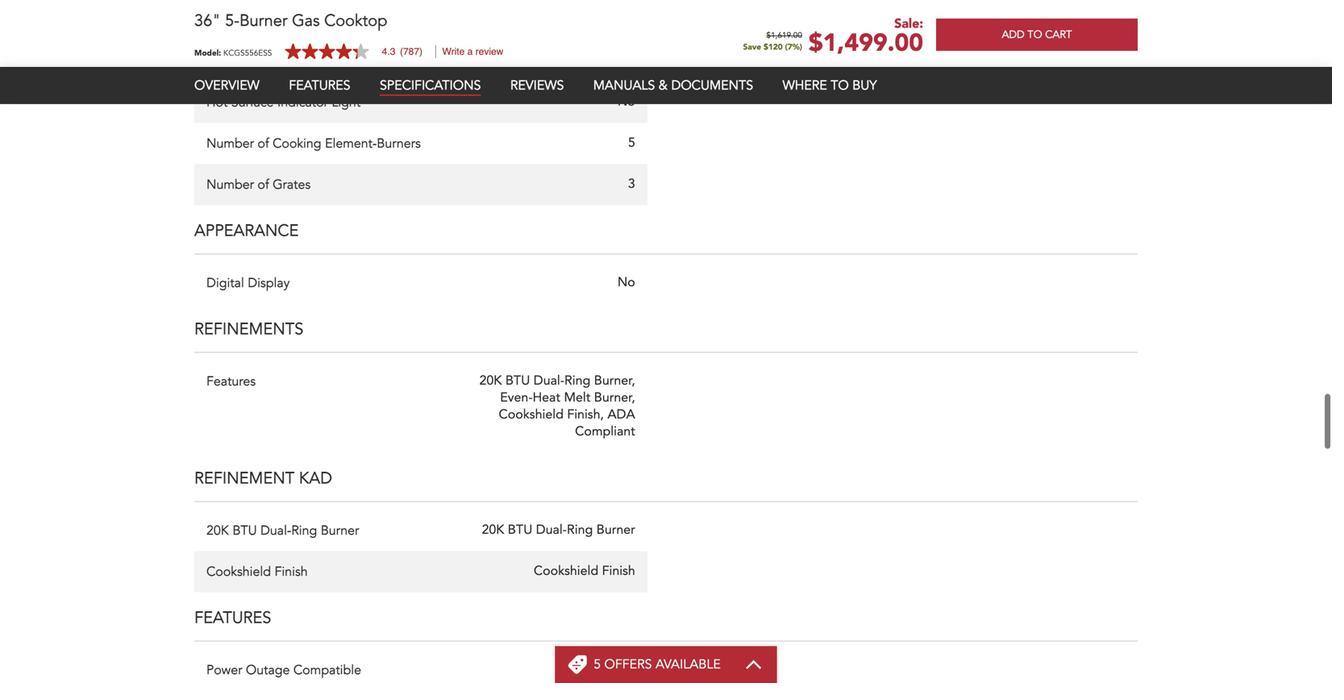 Task type: vqa. For each thing, say whether or not it's contained in the screenshot.
decision
no



Task type: locate. For each thing, give the bounding box(es) containing it.
burner
[[239, 10, 288, 32], [321, 522, 359, 540], [597, 524, 635, 537]]

cookshield
[[499, 409, 564, 422], [206, 563, 271, 581], [534, 565, 599, 578]]

1 horizontal spatial indicator
[[328, 52, 379, 70]]

vent
[[271, 11, 297, 29]]

0 horizontal spatial 5
[[594, 656, 601, 673]]

indicator left 4.3
[[328, 52, 379, 70]]

number down hot
[[206, 135, 254, 152]]

specifications link
[[380, 77, 481, 96]]

btu
[[506, 375, 530, 388], [233, 522, 257, 540], [508, 524, 533, 537]]

btu for features
[[506, 375, 530, 388]]

btu inside 20k btu dual-ring burner, even-heat melt burner, cookshield finish, ada compliant
[[506, 375, 530, 388]]

chevron icon image
[[745, 660, 763, 669]]

add
[[1002, 27, 1025, 42]]

light up element-
[[332, 93, 361, 111]]

0 vertical spatial of
[[258, 135, 269, 152]]

downdraft
[[206, 11, 267, 29]]

2 vertical spatial features
[[194, 607, 271, 629]]

appearance
[[194, 220, 299, 242]]

&
[[659, 77, 668, 94]]

save
[[743, 42, 761, 52]]

3
[[628, 178, 635, 191]]

number
[[206, 135, 254, 152], [206, 176, 254, 193]]

1 vertical spatial features
[[206, 373, 256, 390]]

1 horizontal spatial 5
[[628, 137, 635, 150]]

digital display
[[206, 274, 290, 292]]

dual-
[[534, 375, 565, 388], [261, 522, 291, 540], [536, 524, 567, 537]]

ada
[[608, 409, 635, 422]]

$1,619.00 save $120 (7%)
[[743, 32, 802, 52]]

0 vertical spatial no
[[618, 55, 635, 68]]

2 of from the top
[[258, 176, 269, 193]]

kcgs556ess
[[223, 47, 272, 58]]

1 of from the top
[[258, 135, 269, 152]]

3 no from the top
[[618, 277, 635, 289]]

cookshield finish
[[206, 563, 308, 581], [534, 565, 635, 578]]

0 horizontal spatial burner
[[239, 10, 288, 32]]

ring
[[565, 375, 591, 388], [291, 522, 317, 540], [567, 524, 593, 537]]

0 horizontal spatial light
[[332, 93, 361, 111]]

number for number of cooking element-burners
[[206, 135, 254, 152]]

digital
[[206, 274, 244, 292]]

add to cart
[[1002, 27, 1072, 42]]

no for light
[[618, 96, 635, 109]]

of for cooking
[[258, 135, 269, 152]]

1 horizontal spatial light
[[383, 52, 412, 70]]

20k for features
[[479, 375, 502, 388]]

0 vertical spatial features
[[289, 77, 350, 94]]

melt
[[564, 392, 591, 405]]

5
[[628, 137, 635, 150], [594, 656, 601, 673]]

1 horizontal spatial burner
[[321, 522, 359, 540]]

burner,
[[594, 375, 635, 388], [594, 392, 635, 405]]

manuals & documents link
[[593, 77, 753, 94]]

even-
[[500, 392, 533, 405]]

heat
[[533, 392, 561, 405]]

20k inside 20k btu dual-ring burner, even-heat melt burner, cookshield finish, ada compliant
[[479, 375, 502, 388]]

heading containing 5
[[594, 656, 721, 673]]

1 vertical spatial number
[[206, 176, 254, 193]]

1 vertical spatial burner,
[[594, 392, 635, 405]]

2 number from the top
[[206, 176, 254, 193]]

5-
[[225, 10, 240, 32]]

manuals & documents
[[593, 77, 753, 94]]

of left the grates
[[258, 176, 269, 193]]

where to buy
[[783, 77, 877, 94]]

cooking
[[273, 135, 321, 152]]

0 horizontal spatial indicator
[[277, 93, 328, 111]]

20k
[[479, 375, 502, 388], [206, 522, 229, 540], [482, 524, 504, 537]]

hot surface indicator light
[[206, 93, 361, 111]]

1 vertical spatial 5
[[594, 656, 601, 673]]

manuals
[[593, 77, 655, 94]]

light
[[383, 52, 412, 70], [332, 93, 361, 111]]

hot
[[206, 93, 228, 111]]

0 vertical spatial burner,
[[594, 375, 635, 388]]

features down the on
[[289, 77, 350, 94]]

no for indicator
[[618, 55, 635, 68]]

a
[[467, 46, 473, 57]]

0 vertical spatial indicator
[[328, 52, 379, 70]]

2 no from the top
[[618, 96, 635, 109]]

1 no from the top
[[618, 55, 635, 68]]

0 horizontal spatial finish
[[275, 563, 308, 581]]

0 horizontal spatial 20k btu dual-ring burner
[[206, 522, 359, 540]]

downdraft vent
[[206, 11, 297, 29]]

overview
[[194, 77, 260, 94]]

1 horizontal spatial 20k btu dual-ring burner
[[482, 524, 635, 537]]

no
[[618, 55, 635, 68], [618, 96, 635, 109], [618, 277, 635, 289]]

number for number of grates
[[206, 176, 254, 193]]

model:
[[194, 47, 221, 58]]

0 vertical spatial light
[[383, 52, 412, 70]]

1 vertical spatial of
[[258, 176, 269, 193]]

heating
[[206, 52, 252, 70]]

indicator
[[328, 52, 379, 70], [277, 93, 328, 111]]

cart
[[1045, 27, 1072, 42]]

indicator up the cooking
[[277, 93, 328, 111]]

2 horizontal spatial burner
[[597, 524, 635, 537]]

2 vertical spatial no
[[618, 277, 635, 289]]

5 up 3
[[628, 137, 635, 150]]

buy
[[853, 77, 877, 94]]

kad
[[299, 467, 332, 489]]

features
[[289, 77, 350, 94], [206, 373, 256, 390], [194, 607, 271, 629]]

element
[[256, 52, 303, 70]]

cookshield inside 20k btu dual-ring burner, even-heat melt burner, cookshield finish, ada compliant
[[499, 409, 564, 422]]

5 right promo tag icon
[[594, 656, 601, 673]]

finish
[[275, 563, 308, 581], [602, 565, 635, 578]]

where
[[783, 77, 827, 94]]

ring inside 20k btu dual-ring burner, even-heat melt burner, cookshield finish, ada compliant
[[565, 375, 591, 388]]

1 number from the top
[[206, 135, 254, 152]]

dual- inside 20k btu dual-ring burner, even-heat melt burner, cookshield finish, ada compliant
[[534, 375, 565, 388]]

0 horizontal spatial cookshield finish
[[206, 563, 308, 581]]

1 vertical spatial no
[[618, 96, 635, 109]]

power outage compatible
[[206, 661, 361, 679]]

heading
[[594, 656, 721, 673]]

0 vertical spatial number
[[206, 135, 254, 152]]

on
[[307, 52, 325, 70]]

write
[[442, 46, 465, 57]]

features up "power"
[[194, 607, 271, 629]]

4.3 (787)
[[382, 46, 423, 57]]

of
[[258, 135, 269, 152], [258, 176, 269, 193]]

number up appearance
[[206, 176, 254, 193]]

20k btu dual-ring burner
[[206, 522, 359, 540], [482, 524, 635, 537]]

light up specifications
[[383, 52, 412, 70]]

0 vertical spatial 5
[[628, 137, 635, 150]]

1 vertical spatial indicator
[[277, 93, 328, 111]]

features down 'refinements'
[[206, 373, 256, 390]]

of left the cooking
[[258, 135, 269, 152]]

gas
[[292, 10, 320, 32]]



Task type: describe. For each thing, give the bounding box(es) containing it.
number of cooking element-burners
[[206, 135, 421, 152]]

write a review
[[442, 46, 504, 57]]

compliant
[[575, 426, 635, 439]]

burners
[[377, 135, 421, 152]]

$120
[[764, 42, 783, 52]]

grates
[[273, 176, 311, 193]]

yes
[[616, 664, 635, 677]]

surface
[[231, 93, 274, 111]]

element-
[[325, 135, 377, 152]]

power
[[206, 661, 242, 679]]

36"
[[194, 10, 221, 32]]

refinement kad
[[194, 467, 332, 489]]

reviews
[[510, 77, 564, 94]]

dual- for features
[[534, 375, 565, 388]]

sale:
[[895, 15, 923, 33]]

write a review button
[[442, 46, 504, 57]]

compatible
[[293, 661, 361, 679]]

where to buy link
[[783, 77, 877, 94]]

(787)
[[400, 46, 423, 57]]

to
[[831, 77, 849, 94]]

$1,499.00
[[809, 27, 923, 60]]

refinements
[[194, 318, 304, 340]]

5 for 5 offers available
[[594, 656, 601, 673]]

display
[[248, 274, 290, 292]]

of for grates
[[258, 176, 269, 193]]

cooktop
[[324, 10, 387, 32]]

dual- for 20k btu dual-ring burner
[[536, 524, 567, 537]]

reviews link
[[510, 77, 564, 94]]

overview link
[[194, 77, 260, 94]]

$1,619.00
[[767, 32, 802, 40]]

number of grates
[[206, 176, 311, 193]]

btu for 20k btu dual-ring burner
[[508, 524, 533, 537]]

offers
[[605, 656, 652, 673]]

specifications
[[380, 77, 481, 94]]

sale: $1,499.00
[[809, 15, 923, 60]]

model: kcgs556ess
[[194, 47, 272, 58]]

promo tag image
[[568, 655, 587, 674]]

heating element on indicator light
[[206, 52, 412, 70]]

ring for 20k btu dual-ring burner
[[567, 524, 593, 537]]

available
[[656, 656, 721, 673]]

documents
[[671, 77, 753, 94]]

refinement
[[194, 467, 295, 489]]

1 horizontal spatial finish
[[602, 565, 635, 578]]

2 burner, from the top
[[594, 392, 635, 405]]

1 burner, from the top
[[594, 375, 635, 388]]

4.3
[[382, 46, 395, 57]]

5 offers available
[[594, 656, 721, 673]]

outage
[[246, 661, 290, 679]]

(7%)
[[785, 42, 802, 52]]

1 vertical spatial light
[[332, 93, 361, 111]]

features link
[[289, 77, 350, 94]]

to
[[1028, 27, 1042, 42]]

36" 5-burner gas cooktop
[[194, 10, 387, 32]]

ring for features
[[565, 375, 591, 388]]

20k btu dual-ring burner, even-heat melt burner, cookshield finish, ada compliant
[[479, 375, 635, 439]]

20k for 20k btu dual-ring burner
[[482, 524, 504, 537]]

add to cart button
[[936, 19, 1138, 51]]

1 horizontal spatial cookshield finish
[[534, 565, 635, 578]]

finish,
[[567, 409, 604, 422]]

review
[[476, 46, 504, 57]]

5 for 5
[[628, 137, 635, 150]]



